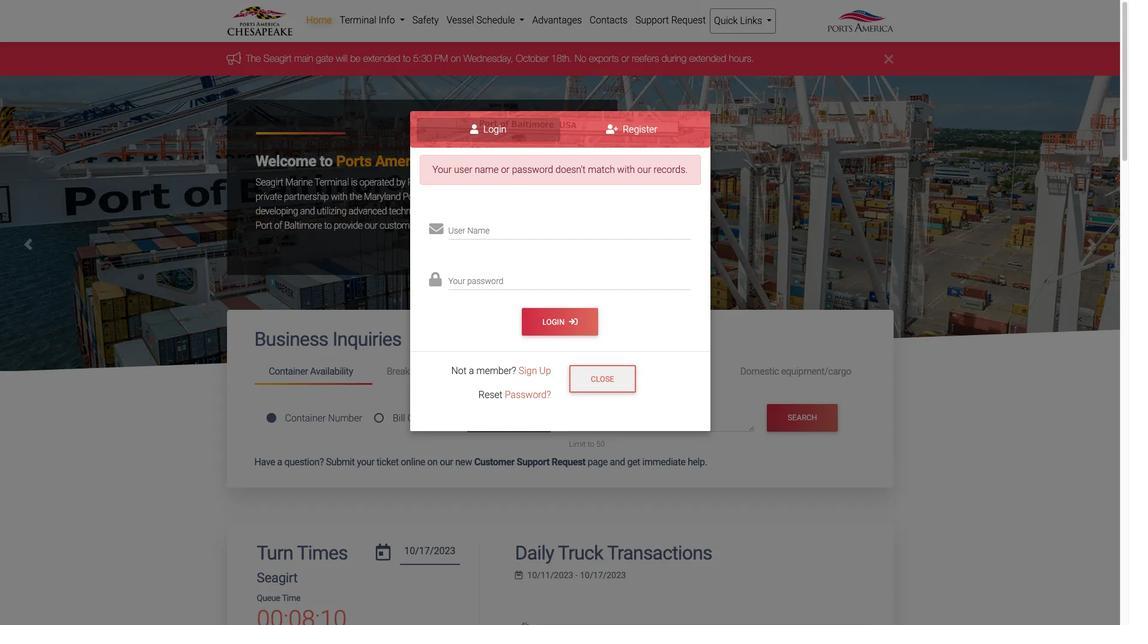 Task type: describe. For each thing, give the bounding box(es) containing it.
time
[[282, 594, 301, 604]]

advantages
[[532, 14, 582, 26]]

support request
[[636, 14, 706, 26]]

the seagirt main gate will be extended to 5:30 pm on wednesday, october 18th.  no exports or reefers during extended hours. link
[[246, 53, 754, 64]]

safety link
[[409, 8, 443, 32]]

by
[[396, 177, 406, 188]]

tab list containing login
[[410, 111, 710, 148]]

login link
[[417, 118, 560, 142]]

online
[[401, 456, 425, 468]]

name
[[475, 164, 499, 175]]

safety
[[412, 14, 439, 26]]

developing
[[256, 205, 298, 217]]

get
[[628, 456, 640, 468]]

tab panel containing your user name or password doesn't match with our records.
[[411, 155, 710, 422]]

help.
[[688, 456, 707, 468]]

pm
[[435, 53, 448, 64]]

sign up link
[[519, 366, 551, 377]]

daily truck transactions
[[515, 542, 712, 565]]

booking/edo link
[[490, 361, 608, 383]]

container availability link
[[254, 361, 372, 385]]

will
[[336, 53, 348, 64]]

availability for container availability
[[310, 366, 353, 377]]

class
[[490, 220, 510, 231]]

10/11/2023
[[528, 571, 574, 581]]

and left get
[[610, 456, 625, 468]]

or inside tab panel
[[501, 164, 510, 175]]

a for up
[[469, 366, 474, 377]]

search button
[[767, 404, 838, 432]]

contacts link
[[586, 8, 632, 32]]

reefers
[[632, 53, 659, 64]]

of
[[408, 413, 417, 424]]

to inside main content
[[588, 440, 595, 449]]

under
[[516, 177, 539, 188]]

number
[[328, 413, 362, 424]]

search
[[788, 413, 817, 422]]

1 horizontal spatial support
[[636, 14, 669, 26]]

login inside button
[[543, 318, 567, 327]]

baltimore
[[284, 220, 322, 231]]

0 vertical spatial the
[[350, 191, 362, 202]]

public-
[[548, 177, 574, 188]]

partnership
[[284, 191, 329, 202]]

no
[[575, 53, 587, 64]]

bill
[[393, 413, 405, 424]]

container number
[[285, 413, 362, 424]]

your password
[[449, 276, 504, 286]]

not
[[451, 366, 467, 377]]

our inside seagirt marine terminal is operated by ports america chesapeake under a public- private partnership with the maryland port administration.                         we are committed to developing and utilizing advanced technologies and enhanced infrastructure at the port of baltimore to provide                         our customers and bcos world-class service.
[[365, 220, 378, 231]]

is
[[351, 177, 357, 188]]

booking/edo
[[505, 366, 559, 377]]

to down utilizing
[[324, 220, 332, 231]]

with inside seagirt marine terminal is operated by ports america chesapeake under a public- private partnership with the maryland port administration.                         we are committed to developing and utilizing advanced technologies and enhanced infrastructure at the port of baltimore to provide                         our customers and bcos world-class service.
[[331, 191, 348, 202]]

administration.
[[422, 191, 481, 202]]

have
[[254, 456, 275, 468]]

to inside alert
[[403, 53, 411, 64]]

sign in image
[[569, 318, 578, 326]]

bcos
[[441, 220, 463, 231]]

business
[[254, 328, 328, 351]]

member?
[[477, 366, 516, 377]]

home
[[306, 14, 332, 26]]

at
[[554, 205, 561, 217]]

times
[[297, 542, 348, 565]]

1 extended from the left
[[363, 53, 401, 64]]

close image
[[885, 52, 894, 66]]

envelope image
[[429, 222, 444, 236]]

password? link
[[505, 390, 551, 401]]

password?
[[505, 390, 551, 401]]

exports
[[589, 53, 619, 64]]

container for container availability
[[269, 366, 308, 377]]

seagirt inside alert
[[264, 53, 292, 64]]

chesapeake inside seagirt marine terminal is operated by ports america chesapeake under a public- private partnership with the maryland port administration.                         we are committed to developing and utilizing advanced technologies and enhanced infrastructure at the port of baltimore to provide                         our customers and bcos world-class service.
[[466, 177, 514, 188]]

name
[[468, 226, 490, 236]]

user name
[[449, 226, 490, 236]]

Your password password field
[[449, 269, 691, 290]]

10/17/2023
[[580, 571, 626, 581]]

to up terminal
[[320, 153, 333, 170]]

terminal
[[315, 177, 349, 188]]

or inside alert
[[622, 53, 630, 64]]

50
[[596, 440, 605, 449]]

business inquiries
[[254, 328, 402, 351]]

the seagirt main gate will be extended to 5:30 pm on wednesday, october 18th.  no exports or reefers during extended hours. alert
[[0, 42, 1121, 76]]

lading
[[420, 413, 448, 424]]

0 vertical spatial chesapeake
[[433, 153, 514, 170]]

equipment/cargo
[[781, 366, 852, 377]]

immediate
[[643, 456, 686, 468]]

domestic
[[740, 366, 779, 377]]

our for match
[[638, 164, 652, 175]]

welcome
[[256, 153, 316, 170]]

bullhorn image
[[227, 52, 246, 65]]

daily
[[515, 542, 554, 565]]

register link
[[560, 118, 704, 142]]

bill of lading
[[393, 413, 448, 424]]

ports america chesapeake image
[[0, 76, 1121, 561]]

1 horizontal spatial password
[[512, 164, 553, 175]]

october
[[516, 53, 549, 64]]

close
[[591, 375, 614, 384]]

the
[[246, 53, 261, 64]]

your user name or password doesn't match with our records.
[[433, 164, 688, 175]]

not a member? sign up
[[451, 366, 551, 377]]

of
[[274, 220, 282, 231]]

1 horizontal spatial the
[[563, 205, 576, 217]]

infrastructure
[[499, 205, 551, 217]]

technologies
[[389, 205, 439, 217]]

submit
[[326, 456, 355, 468]]

our for online
[[440, 456, 453, 468]]

customer support request link
[[474, 456, 586, 468]]



Task type: vqa. For each thing, say whether or not it's contained in the screenshot.
The Seagirt Marine Terminal Gates Will Be Open On October 9Th, Columbus Day. The Main Gate And New Vail Gate Will Process Trucks From 6:00 Am – 3:30 Pm, Reefers Included. link
no



Task type: locate. For each thing, give the bounding box(es) containing it.
request up 'during'
[[672, 14, 706, 26]]

ports inside seagirt marine terminal is operated by ports america chesapeake under a public- private partnership with the maryland port administration.                         we are committed to developing and utilizing advanced technologies and enhanced infrastructure at the port of baltimore to provide                         our customers and bcos world-class service.
[[408, 177, 429, 188]]

your right lock icon
[[449, 276, 465, 286]]

0 vertical spatial seagirt
[[264, 53, 292, 64]]

availability for breakbulk availability
[[429, 366, 472, 377]]

with right match
[[618, 164, 635, 175]]

home link
[[303, 8, 336, 32]]

a inside seagirt marine terminal is operated by ports america chesapeake under a public- private partnership with the maryland port administration.                         we are committed to developing and utilizing advanced technologies and enhanced infrastructure at the port of baltimore to provide                         our customers and bcos world-class service.
[[541, 177, 546, 188]]

main content
[[218, 310, 903, 625]]

0 vertical spatial our
[[638, 164, 652, 175]]

1 horizontal spatial port
[[403, 191, 420, 202]]

10/11/2023 - 10/17/2023
[[528, 571, 626, 581]]

password up under
[[512, 164, 553, 175]]

breakbulk availability
[[387, 366, 472, 377]]

2 availability from the left
[[429, 366, 472, 377]]

our down advanced
[[365, 220, 378, 231]]

0 horizontal spatial a
[[277, 456, 282, 468]]

our left the new
[[440, 456, 453, 468]]

on right online
[[427, 456, 438, 468]]

1 horizontal spatial request
[[672, 14, 706, 26]]

chesapeake down user "image"
[[433, 153, 514, 170]]

chesapeake down the name
[[466, 177, 514, 188]]

User Name text field
[[449, 219, 691, 240]]

hours.
[[729, 53, 754, 64]]

records.
[[654, 164, 688, 175]]

maryland
[[364, 191, 401, 202]]

ports up is
[[336, 153, 372, 170]]

1 horizontal spatial or
[[622, 53, 630, 64]]

1 vertical spatial with
[[331, 191, 348, 202]]

main
[[294, 53, 313, 64]]

0 horizontal spatial extended
[[363, 53, 401, 64]]

container left "number"
[[285, 413, 326, 424]]

seagirt right the
[[264, 53, 292, 64]]

availability right the breakbulk
[[429, 366, 472, 377]]

support up reefers
[[636, 14, 669, 26]]

0 horizontal spatial or
[[501, 164, 510, 175]]

0 horizontal spatial port
[[256, 220, 272, 231]]

extended right 'during'
[[689, 53, 727, 64]]

port left 'of'
[[256, 220, 272, 231]]

customer
[[474, 456, 515, 468]]

to down public-
[[558, 191, 565, 202]]

the down is
[[350, 191, 362, 202]]

a right not
[[469, 366, 474, 377]]

0 horizontal spatial request
[[552, 456, 586, 468]]

login button
[[522, 308, 598, 336]]

Enter Container Numbers text field
[[569, 412, 755, 432]]

password
[[512, 164, 553, 175], [467, 276, 504, 286]]

your
[[433, 164, 452, 175], [449, 276, 465, 286]]

0 horizontal spatial the
[[350, 191, 362, 202]]

eir
[[623, 366, 636, 377]]

to left 50
[[588, 440, 595, 449]]

1 vertical spatial login
[[543, 318, 567, 327]]

0 horizontal spatial password
[[467, 276, 504, 286]]

1 vertical spatial america
[[431, 177, 464, 188]]

limit to 50
[[569, 440, 605, 449]]

0 horizontal spatial support
[[517, 456, 550, 468]]

1 vertical spatial or
[[501, 164, 510, 175]]

our left the records.
[[638, 164, 652, 175]]

gate
[[316, 53, 333, 64]]

0 vertical spatial with
[[618, 164, 635, 175]]

your left 'user'
[[433, 164, 452, 175]]

0 vertical spatial password
[[512, 164, 553, 175]]

login left sign in image at right bottom
[[543, 318, 567, 327]]

domestic equipment/cargo
[[740, 366, 852, 377]]

availability down business inquiries
[[310, 366, 353, 377]]

support right the "customer"
[[517, 456, 550, 468]]

your for your password
[[449, 276, 465, 286]]

the right at
[[563, 205, 576, 217]]

1 horizontal spatial with
[[618, 164, 635, 175]]

to left 5:30 at the top of page
[[403, 53, 411, 64]]

the seagirt main gate will be extended to 5:30 pm on wednesday, october 18th.  no exports or reefers during extended hours.
[[246, 53, 754, 64]]

1 vertical spatial password
[[467, 276, 504, 286]]

password right lock icon
[[467, 276, 504, 286]]

support
[[636, 14, 669, 26], [517, 456, 550, 468]]

service.
[[512, 220, 542, 231]]

a right under
[[541, 177, 546, 188]]

and down administration.
[[441, 205, 456, 217]]

0 vertical spatial or
[[622, 53, 630, 64]]

reset password?
[[479, 390, 551, 401]]

seagirt up 'queue time' at the left of the page
[[257, 570, 298, 586]]

1 vertical spatial a
[[469, 366, 474, 377]]

ticket
[[377, 456, 399, 468]]

tab list
[[410, 111, 710, 148]]

a for your
[[277, 456, 282, 468]]

register
[[621, 124, 658, 135]]

our
[[638, 164, 652, 175], [365, 220, 378, 231], [440, 456, 453, 468]]

1 vertical spatial ports
[[408, 177, 429, 188]]

reset
[[479, 390, 503, 401]]

wednesday,
[[464, 53, 513, 64]]

or right the name
[[501, 164, 510, 175]]

to
[[403, 53, 411, 64], [320, 153, 333, 170], [558, 191, 565, 202], [324, 220, 332, 231], [588, 440, 595, 449]]

new
[[455, 456, 472, 468]]

request inside main content
[[552, 456, 586, 468]]

extended
[[363, 53, 401, 64], [689, 53, 727, 64]]

with
[[618, 164, 635, 175], [331, 191, 348, 202]]

a inside main content
[[277, 456, 282, 468]]

advanced
[[349, 205, 387, 217]]

match
[[588, 164, 615, 175]]

on right pm
[[451, 53, 461, 64]]

2 vertical spatial a
[[277, 456, 282, 468]]

1 vertical spatial request
[[552, 456, 586, 468]]

turn
[[257, 542, 293, 565]]

user
[[454, 164, 473, 175]]

1 horizontal spatial a
[[469, 366, 474, 377]]

or left reefers
[[622, 53, 630, 64]]

lock image
[[429, 272, 442, 287]]

port up technologies
[[403, 191, 420, 202]]

advantages link
[[529, 8, 586, 32]]

we
[[483, 191, 496, 202]]

availability
[[310, 366, 353, 377], [429, 366, 472, 377]]

main content containing business inquiries
[[218, 310, 903, 625]]

provide
[[334, 220, 363, 231]]

1 vertical spatial the
[[563, 205, 576, 217]]

login
[[481, 124, 507, 135], [543, 318, 567, 327]]

1 vertical spatial chesapeake
[[466, 177, 514, 188]]

login inside tab list
[[481, 124, 507, 135]]

1 horizontal spatial extended
[[689, 53, 727, 64]]

your for your user name or password doesn't match with our records.
[[433, 164, 452, 175]]

up
[[540, 366, 551, 377]]

0 vertical spatial port
[[403, 191, 420, 202]]

0 vertical spatial request
[[672, 14, 706, 26]]

extended right be
[[363, 53, 401, 64]]

1 horizontal spatial login
[[543, 318, 567, 327]]

and left bcos
[[424, 220, 439, 231]]

0 horizontal spatial availability
[[310, 366, 353, 377]]

on inside alert
[[451, 53, 461, 64]]

breakbulk availability link
[[372, 361, 490, 383]]

and down 'partnership' at the left top of page
[[300, 205, 315, 217]]

support request link
[[632, 8, 710, 32]]

user
[[449, 226, 465, 236]]

close button
[[569, 366, 636, 393]]

1 vertical spatial support
[[517, 456, 550, 468]]

0 horizontal spatial ports
[[336, 153, 372, 170]]

1 vertical spatial your
[[449, 276, 465, 286]]

container for container number
[[285, 413, 326, 424]]

are
[[498, 191, 510, 202]]

seagirt for seagirt marine terminal is operated by ports america chesapeake under a public- private partnership with the maryland port administration.                         we are committed to developing and utilizing advanced technologies and enhanced infrastructure at the port of baltimore to provide                         our customers and bcos world-class service.
[[256, 177, 283, 188]]

0 horizontal spatial on
[[427, 456, 438, 468]]

0 vertical spatial your
[[433, 164, 452, 175]]

1 vertical spatial on
[[427, 456, 438, 468]]

container
[[269, 366, 308, 377], [285, 413, 326, 424]]

a right have
[[277, 456, 282, 468]]

during
[[662, 53, 687, 64]]

1 vertical spatial container
[[285, 413, 326, 424]]

0 vertical spatial login
[[481, 124, 507, 135]]

1 vertical spatial port
[[256, 220, 272, 231]]

request down limit
[[552, 456, 586, 468]]

turn times
[[257, 542, 348, 565]]

have a question? submit your ticket online on our new customer support request page and get immediate help.
[[254, 456, 707, 468]]

on inside main content
[[427, 456, 438, 468]]

1 vertical spatial seagirt
[[256, 177, 283, 188]]

breakbulk
[[387, 366, 427, 377]]

queue time
[[257, 594, 301, 604]]

request
[[672, 14, 706, 26], [552, 456, 586, 468]]

user plus image
[[606, 124, 618, 134]]

truck
[[558, 542, 603, 565]]

a
[[541, 177, 546, 188], [469, 366, 474, 377], [277, 456, 282, 468]]

0 horizontal spatial login
[[481, 124, 507, 135]]

america up administration.
[[431, 177, 464, 188]]

0 horizontal spatial america
[[375, 153, 430, 170]]

calendar week image
[[515, 571, 523, 580]]

america up by
[[375, 153, 430, 170]]

doesn't
[[556, 164, 586, 175]]

container down business
[[269, 366, 308, 377]]

with up utilizing
[[331, 191, 348, 202]]

0 vertical spatial ports
[[336, 153, 372, 170]]

be
[[350, 53, 361, 64]]

login right user "image"
[[481, 124, 507, 135]]

customers
[[380, 220, 422, 231]]

0 vertical spatial container
[[269, 366, 308, 377]]

a inside tab panel
[[469, 366, 474, 377]]

page
[[588, 456, 608, 468]]

tab panel
[[411, 155, 710, 422]]

america inside seagirt marine terminal is operated by ports america chesapeake under a public- private partnership with the maryland port administration.                         we are committed to developing and utilizing advanced technologies and enhanced infrastructure at the port of baltimore to provide                         our customers and bcos world-class service.
[[431, 177, 464, 188]]

1 vertical spatial our
[[365, 220, 378, 231]]

user image
[[470, 124, 479, 134]]

eir reprint
[[623, 366, 667, 377]]

utilizing
[[317, 205, 347, 217]]

queue
[[257, 594, 280, 604]]

seagirt up private
[[256, 177, 283, 188]]

on
[[451, 53, 461, 64], [427, 456, 438, 468]]

0 vertical spatial support
[[636, 14, 669, 26]]

0 vertical spatial a
[[541, 177, 546, 188]]

1 horizontal spatial availability
[[429, 366, 472, 377]]

1 availability from the left
[[310, 366, 353, 377]]

0 vertical spatial america
[[375, 153, 430, 170]]

2 vertical spatial our
[[440, 456, 453, 468]]

2 extended from the left
[[689, 53, 727, 64]]

calendar day image
[[376, 544, 391, 561]]

enhanced
[[458, 205, 497, 217]]

2 vertical spatial seagirt
[[257, 570, 298, 586]]

1 horizontal spatial ports
[[408, 177, 429, 188]]

-
[[576, 571, 578, 581]]

0 horizontal spatial our
[[365, 220, 378, 231]]

ports right by
[[408, 177, 429, 188]]

1 horizontal spatial on
[[451, 53, 461, 64]]

chesapeake
[[433, 153, 514, 170], [466, 177, 514, 188]]

18th.
[[551, 53, 572, 64]]

or
[[622, 53, 630, 64], [501, 164, 510, 175]]

1 horizontal spatial america
[[431, 177, 464, 188]]

private
[[256, 191, 282, 202]]

0 vertical spatial on
[[451, 53, 461, 64]]

0 horizontal spatial with
[[331, 191, 348, 202]]

2 horizontal spatial our
[[638, 164, 652, 175]]

america
[[375, 153, 430, 170], [431, 177, 464, 188]]

seagirt for seagirt
[[257, 570, 298, 586]]

2 horizontal spatial a
[[541, 177, 546, 188]]

1 horizontal spatial our
[[440, 456, 453, 468]]

seagirt inside seagirt marine terminal is operated by ports america chesapeake under a public- private partnership with the maryland port administration.                         we are committed to developing and utilizing advanced technologies and enhanced infrastructure at the port of baltimore to provide                         our customers and bcos world-class service.
[[256, 177, 283, 188]]

inquiries
[[333, 328, 402, 351]]



